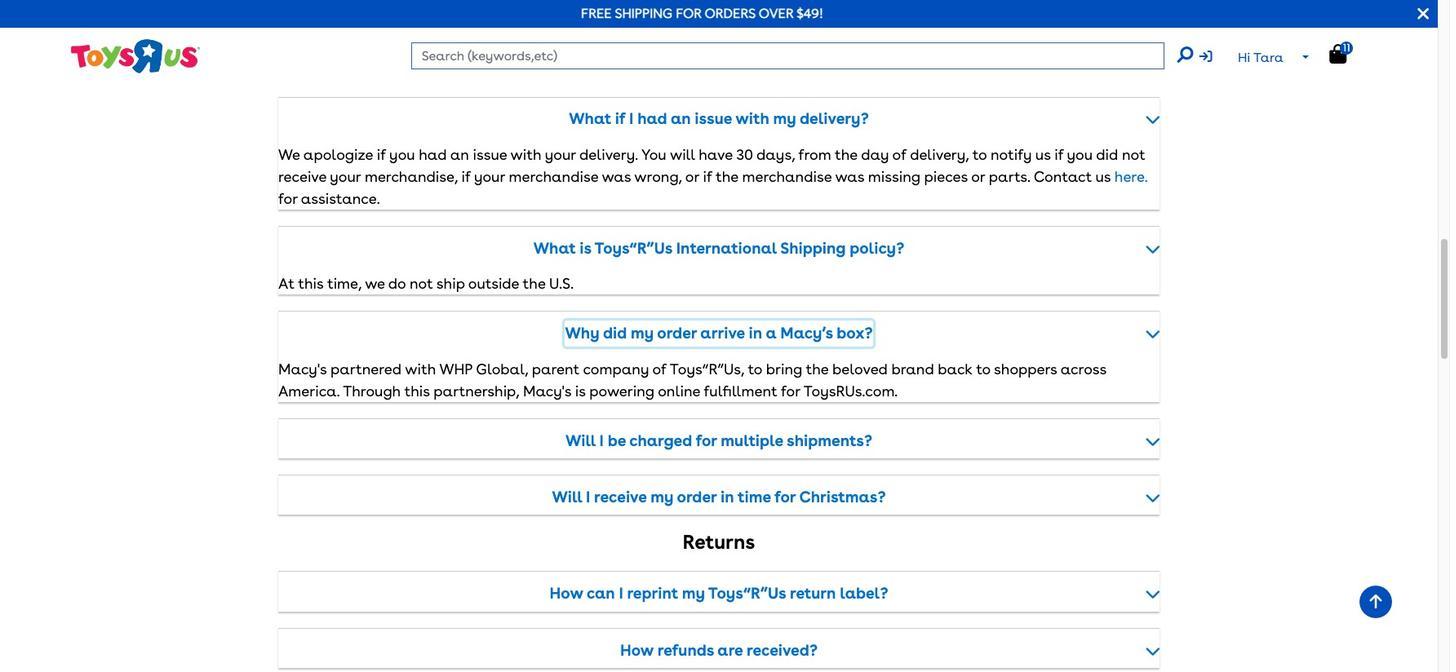 Task type: describe. For each thing, give the bounding box(es) containing it.
time,
[[327, 275, 361, 292]]

pieces
[[924, 168, 968, 185]]

to right back
[[976, 360, 991, 378]]

brand
[[892, 360, 934, 378]]

missing
[[868, 168, 921, 185]]

how refunds are received?
[[620, 641, 818, 660]]

did inside the we apologize if you had an issue with your delivery. you will have 30 days, from the day of delivery, to notify us if you did not receive your merchandise, if your merchandise was wrong, or if the merchandise was missing pieces or parts. contact us
[[1096, 146, 1118, 163]]

0 horizontal spatial us
[[1036, 146, 1051, 163]]

for
[[676, 6, 702, 21]]

how for how refunds are received?
[[620, 641, 654, 660]]

ship
[[436, 275, 465, 292]]

we
[[365, 275, 385, 292]]

charged
[[629, 431, 692, 450]]

is inside macy's partnered with whp global, parent company of toys"r"us, to bring the beloved brand back to shoppers across america. through this partnership, macy's is powering online fulfillment for toysrus.com.
[[575, 383, 586, 400]]

free shipping for orders over $49! link
[[581, 6, 824, 21]]

will i receive my order in time for christmas? link
[[278, 485, 1160, 511]]

shopping bag image
[[1330, 44, 1347, 64]]

delivery.
[[579, 146, 638, 163]]

for inside here. for assistance.
[[278, 190, 298, 207]]

to up fulfillment
[[748, 360, 762, 378]]

what for what if i had an issue with my delivery?
[[569, 110, 611, 128]]

powering
[[589, 383, 655, 400]]

hi tara button
[[1199, 42, 1319, 73]]

if right merchandise,
[[462, 168, 471, 185]]

Enter Keyword or Item No. search field
[[411, 42, 1164, 69]]

1 was from the left
[[602, 168, 631, 185]]

received?
[[747, 641, 818, 660]]

what is toys"r"us international shipping policy?
[[533, 239, 905, 258]]

america.
[[278, 383, 340, 400]]

my up days,
[[773, 110, 796, 128]]

beloved
[[832, 360, 888, 378]]

shipments?
[[787, 431, 872, 450]]

online
[[658, 383, 700, 400]]

0 vertical spatial an
[[671, 110, 691, 128]]

partnered
[[330, 360, 402, 378]]

have
[[699, 146, 733, 163]]

of inside macy's partnered with whp global, parent company of toys"r"us, to bring the beloved brand back to shoppers across america. through this partnership, macy's is powering online fulfillment for toysrus.com.
[[652, 360, 667, 378]]

back
[[938, 360, 973, 378]]

with inside what if i had an issue with my delivery? link
[[736, 110, 769, 128]]

the inside macy's partnered with whp global, parent company of toys"r"us, to bring the beloved brand back to shoppers across america. through this partnership, macy's is powering online fulfillment for toysrus.com.
[[806, 360, 829, 378]]

0 horizontal spatial your
[[330, 168, 361, 185]]

label?
[[840, 584, 888, 603]]

in for time
[[721, 488, 734, 507]]

will for will i be charged for multiple shipments?
[[566, 431, 596, 450]]

1 horizontal spatial macy's
[[523, 383, 571, 400]]

global,
[[476, 360, 528, 378]]

here. link
[[1115, 168, 1148, 185]]

for right time
[[775, 488, 796, 507]]

1 merchandise from the left
[[509, 168, 598, 185]]

close button image
[[1418, 5, 1429, 23]]

day
[[861, 146, 889, 163]]

macy's partnered with whp global, parent company of toys"r"us, to bring the beloved brand back to shoppers across america. through this partnership, macy's is powering online fulfillment for toysrus.com.
[[278, 360, 1107, 400]]

with inside the we apologize if you had an issue with your delivery. you will have 30 days, from the day of delivery, to notify us if you did not receive your merchandise, if your merchandise was wrong, or if the merchandise was missing pieces or parts. contact us
[[511, 146, 542, 163]]

the left day
[[835, 146, 858, 163]]

be
[[608, 431, 626, 450]]

bring
[[766, 360, 802, 378]]

you
[[641, 146, 666, 163]]

why
[[565, 324, 599, 343]]

what for what is toys"r"us international shipping policy?
[[533, 239, 576, 258]]

2 horizontal spatial your
[[545, 146, 576, 163]]

days,
[[757, 146, 795, 163]]

return
[[790, 584, 836, 603]]

30
[[736, 146, 753, 163]]

company
[[583, 360, 649, 378]]

tara
[[1253, 50, 1284, 65]]

do
[[388, 275, 406, 292]]

orders
[[705, 6, 756, 21]]

whp
[[440, 360, 473, 378]]

shipping
[[615, 6, 673, 21]]

my inside "link"
[[631, 324, 654, 343]]

2 was from the left
[[835, 168, 864, 185]]

how for how can i reprint my toys"r"us return label?
[[550, 584, 583, 603]]

2 merchandise from the left
[[742, 168, 832, 185]]

macy's
[[781, 324, 833, 343]]

delivery,
[[910, 146, 969, 163]]

fulfillment
[[704, 383, 777, 400]]

parts.
[[989, 168, 1030, 185]]

why did my order arrive in a macy's box?
[[565, 324, 873, 343]]

0 vertical spatial macy's
[[278, 360, 327, 378]]

from
[[799, 146, 831, 163]]

delivery?
[[800, 110, 869, 128]]

can
[[587, 584, 615, 603]]

will i be charged for multiple shipments? link
[[278, 428, 1160, 454]]

apologize
[[303, 146, 373, 163]]

at
[[278, 275, 295, 292]]

wrong,
[[634, 168, 682, 185]]

with inside macy's partnered with whp global, parent company of toys"r"us, to bring the beloved brand back to shoppers across america. through this partnership, macy's is powering online fulfillment for toysrus.com.
[[405, 360, 436, 378]]

here.
[[1115, 168, 1148, 185]]

1 vertical spatial order
[[677, 488, 717, 507]]

returns
[[683, 531, 755, 555]]

a
[[766, 324, 777, 343]]

had inside what if i had an issue with my delivery? link
[[637, 110, 667, 128]]

hi tara
[[1238, 50, 1284, 65]]

toysrus.com.
[[804, 383, 898, 400]]

through
[[343, 383, 401, 400]]

policy?
[[850, 239, 905, 258]]

for inside macy's partnered with whp global, parent company of toys"r"us, to bring the beloved brand back to shoppers across america. through this partnership, macy's is powering online fulfillment for toysrus.com.
[[781, 383, 800, 400]]

shipping
[[780, 239, 846, 258]]

how can i reprint my toys"r"us return label? link
[[278, 581, 1160, 607]]

receive inside the we apologize if you had an issue with your delivery. you will have 30 days, from the day of delivery, to notify us if you did not receive your merchandise, if your merchandise was wrong, or if the merchandise was missing pieces or parts. contact us
[[278, 168, 327, 185]]

will i receive my order in time for christmas?
[[552, 488, 886, 507]]

sign in image
[[1199, 50, 1212, 63]]



Task type: vqa. For each thing, say whether or not it's contained in the screenshot.
bottommost kids
no



Task type: locate. For each thing, give the bounding box(es) containing it.
1 horizontal spatial issue
[[695, 110, 732, 128]]

outside
[[468, 275, 519, 292]]

toys"r"us,
[[670, 360, 744, 378]]

1 vertical spatial macy's
[[523, 383, 571, 400]]

2 or from the left
[[971, 168, 985, 185]]

0 vertical spatial us
[[1036, 146, 1051, 163]]

what up the u.s.
[[533, 239, 576, 258]]

1 horizontal spatial merchandise
[[742, 168, 832, 185]]

free
[[581, 6, 612, 21]]

you up contact
[[1067, 146, 1093, 163]]

the down have
[[716, 168, 738, 185]]

0 vertical spatial order
[[657, 324, 697, 343]]

1 vertical spatial will
[[552, 488, 582, 507]]

your up assistance.
[[330, 168, 361, 185]]

0 vertical spatial toys"r"us
[[595, 239, 672, 258]]

arrive
[[701, 324, 745, 343]]

0 horizontal spatial issue
[[473, 146, 507, 163]]

receive
[[278, 168, 327, 185], [594, 488, 647, 507]]

how can i reprint my toys"r"us return label?
[[550, 584, 888, 603]]

what if i had an issue with my delivery?
[[569, 110, 869, 128]]

order
[[657, 324, 697, 343], [677, 488, 717, 507]]

1 vertical spatial an
[[450, 146, 469, 163]]

1 horizontal spatial was
[[835, 168, 864, 185]]

of inside the we apologize if you had an issue with your delivery. you will have 30 days, from the day of delivery, to notify us if you did not receive your merchandise, if your merchandise was wrong, or if the merchandise was missing pieces or parts. contact us
[[892, 146, 907, 163]]

0 vertical spatial in
[[749, 324, 762, 343]]

order left arrive
[[657, 324, 697, 343]]

0 horizontal spatial an
[[450, 146, 469, 163]]

0 vertical spatial what
[[569, 110, 611, 128]]

for down the bring
[[781, 383, 800, 400]]

11 link
[[1330, 41, 1363, 64]]

my right reprint
[[682, 584, 705, 603]]

0 horizontal spatial or
[[685, 168, 699, 185]]

toys r us image
[[70, 38, 200, 75]]

we
[[278, 146, 300, 163]]

across
[[1061, 360, 1107, 378]]

0 horizontal spatial did
[[603, 324, 627, 343]]

you
[[389, 146, 415, 163], [1067, 146, 1093, 163]]

1 horizontal spatial receive
[[594, 488, 647, 507]]

0 vertical spatial with
[[736, 110, 769, 128]]

notify
[[991, 146, 1032, 163]]

your left delivery.
[[545, 146, 576, 163]]

0 horizontal spatial had
[[419, 146, 447, 163]]

refunds
[[658, 641, 714, 660]]

1 vertical spatial did
[[603, 324, 627, 343]]

u.s.
[[549, 275, 574, 292]]

merchandise down delivery.
[[509, 168, 598, 185]]

parent
[[532, 360, 580, 378]]

1 horizontal spatial had
[[637, 110, 667, 128]]

2 you from the left
[[1067, 146, 1093, 163]]

0 horizontal spatial you
[[389, 146, 415, 163]]

order inside "link"
[[657, 324, 697, 343]]

will i be charged for multiple shipments?
[[566, 431, 872, 450]]

0 horizontal spatial not
[[410, 275, 433, 292]]

will for will i receive my order in time for christmas?
[[552, 488, 582, 507]]

not inside the we apologize if you had an issue with your delivery. you will have 30 days, from the day of delivery, to notify us if you did not receive your merchandise, if your merchandise was wrong, or if the merchandise was missing pieces or parts. contact us
[[1122, 146, 1145, 163]]

1 you from the left
[[389, 146, 415, 163]]

1 horizontal spatial with
[[511, 146, 542, 163]]

2 vertical spatial with
[[405, 360, 436, 378]]

an up 'will'
[[671, 110, 691, 128]]

macy's down parent
[[523, 383, 571, 400]]

merchandise
[[509, 168, 598, 185], [742, 168, 832, 185]]

did up here.
[[1096, 146, 1118, 163]]

time
[[738, 488, 771, 507]]

how left can
[[550, 584, 583, 603]]

1 horizontal spatial this
[[404, 383, 430, 400]]

what up delivery.
[[569, 110, 611, 128]]

in inside "link"
[[749, 324, 762, 343]]

was down day
[[835, 168, 864, 185]]

if
[[615, 110, 625, 128], [377, 146, 386, 163], [1055, 146, 1064, 163], [462, 168, 471, 185], [703, 168, 712, 185]]

macy's
[[278, 360, 327, 378], [523, 383, 571, 400]]

0 horizontal spatial how
[[550, 584, 583, 603]]

my down charged
[[651, 488, 674, 507]]

1 horizontal spatial or
[[971, 168, 985, 185]]

us left here. link
[[1096, 168, 1111, 185]]

0 vertical spatial not
[[1122, 146, 1145, 163]]

why did my order arrive in a macy's box? link
[[278, 321, 1160, 347]]

shoppers
[[994, 360, 1057, 378]]

international
[[676, 239, 777, 258]]

in
[[749, 324, 762, 343], [721, 488, 734, 507]]

here. for assistance.
[[278, 168, 1148, 207]]

to left notify
[[973, 146, 987, 163]]

1 vertical spatial of
[[652, 360, 667, 378]]

free shipping for orders over $49!
[[581, 6, 824, 21]]

1 horizontal spatial in
[[749, 324, 762, 343]]

0 vertical spatial issue
[[695, 110, 732, 128]]

1 vertical spatial us
[[1096, 168, 1111, 185]]

0 horizontal spatial receive
[[278, 168, 327, 185]]

christmas?
[[799, 488, 886, 507]]

1 vertical spatial how
[[620, 641, 654, 660]]

order up returns
[[677, 488, 717, 507]]

0 vertical spatial how
[[550, 584, 583, 603]]

had
[[637, 110, 667, 128], [419, 146, 447, 163]]

partnership,
[[434, 383, 519, 400]]

0 horizontal spatial in
[[721, 488, 734, 507]]

had inside the we apologize if you had an issue with your delivery. you will have 30 days, from the day of delivery, to notify us if you did not receive your merchandise, if your merchandise was wrong, or if the merchandise was missing pieces or parts. contact us
[[419, 146, 447, 163]]

over
[[759, 6, 794, 21]]

1 vertical spatial issue
[[473, 146, 507, 163]]

us
[[1036, 146, 1051, 163], [1096, 168, 1111, 185]]

did right why
[[603, 324, 627, 343]]

in left a
[[749, 324, 762, 343]]

this right at
[[298, 275, 324, 292]]

0 horizontal spatial merchandise
[[509, 168, 598, 185]]

1 horizontal spatial us
[[1096, 168, 1111, 185]]

1 horizontal spatial not
[[1122, 146, 1145, 163]]

will
[[566, 431, 596, 450], [552, 488, 582, 507]]

1 horizontal spatial you
[[1067, 146, 1093, 163]]

1 vertical spatial toys"r"us
[[708, 584, 786, 603]]

or down 'will'
[[685, 168, 699, 185]]

did inside why did my order arrive in a macy's box? "link"
[[603, 324, 627, 343]]

contact
[[1034, 168, 1092, 185]]

0 horizontal spatial with
[[405, 360, 436, 378]]

in left time
[[721, 488, 734, 507]]

reprint
[[627, 584, 678, 603]]

had up merchandise,
[[419, 146, 447, 163]]

1 vertical spatial in
[[721, 488, 734, 507]]

receive down be
[[594, 488, 647, 507]]

an up merchandise,
[[450, 146, 469, 163]]

the right the bring
[[806, 360, 829, 378]]

1 horizontal spatial did
[[1096, 146, 1118, 163]]

multiple
[[721, 431, 783, 450]]

for down we
[[278, 190, 298, 207]]

1 horizontal spatial an
[[671, 110, 691, 128]]

of up missing
[[892, 146, 907, 163]]

0 vertical spatial is
[[580, 239, 591, 258]]

0 horizontal spatial was
[[602, 168, 631, 185]]

hi
[[1238, 50, 1251, 65]]

1 vertical spatial this
[[404, 383, 430, 400]]

0 vertical spatial will
[[566, 431, 596, 450]]

toys"r"us down "wrong,"
[[595, 239, 672, 258]]

11
[[1343, 41, 1350, 54]]

macy's up america.
[[278, 360, 327, 378]]

for left multiple
[[696, 431, 717, 450]]

0 vertical spatial receive
[[278, 168, 327, 185]]

with
[[736, 110, 769, 128], [511, 146, 542, 163], [405, 360, 436, 378]]

are
[[718, 641, 743, 660]]

was down delivery.
[[602, 168, 631, 185]]

0 horizontal spatial toys"r"us
[[595, 239, 672, 258]]

0 horizontal spatial of
[[652, 360, 667, 378]]

1 horizontal spatial of
[[892, 146, 907, 163]]

in for a
[[749, 324, 762, 343]]

if up delivery.
[[615, 110, 625, 128]]

or left parts. in the top right of the page
[[971, 168, 985, 185]]

my
[[773, 110, 796, 128], [631, 324, 654, 343], [651, 488, 674, 507], [682, 584, 705, 603]]

receive down we
[[278, 168, 327, 185]]

we apologize if you had an issue with your delivery. you will have 30 days, from the day of delivery, to notify us if you did not receive your merchandise, if your merchandise was wrong, or if the merchandise was missing pieces or parts. contact us
[[278, 146, 1145, 185]]

0 vertical spatial of
[[892, 146, 907, 163]]

1 horizontal spatial toys"r"us
[[708, 584, 786, 603]]

this
[[298, 275, 324, 292], [404, 383, 430, 400]]

1 vertical spatial receive
[[594, 488, 647, 507]]

an inside the we apologize if you had an issue with your delivery. you will have 30 days, from the day of delivery, to notify us if you did not receive your merchandise, if your merchandise was wrong, or if the merchandise was missing pieces or parts. contact us
[[450, 146, 469, 163]]

1 or from the left
[[685, 168, 699, 185]]

your
[[545, 146, 576, 163], [330, 168, 361, 185], [474, 168, 505, 185]]

box?
[[837, 324, 873, 343]]

0 horizontal spatial this
[[298, 275, 324, 292]]

1 vertical spatial had
[[419, 146, 447, 163]]

had up you
[[637, 110, 667, 128]]

1 vertical spatial not
[[410, 275, 433, 292]]

your right merchandise,
[[474, 168, 505, 185]]

what is toys"r"us international shipping policy? link
[[278, 236, 1160, 262]]

if up contact
[[1055, 146, 1064, 163]]

0 horizontal spatial macy's
[[278, 360, 327, 378]]

will
[[670, 146, 695, 163]]

toys"r"us
[[595, 239, 672, 258], [708, 584, 786, 603]]

this right through
[[404, 383, 430, 400]]

not up here. link
[[1122, 146, 1145, 163]]

what if i had an issue with my delivery? link
[[278, 106, 1160, 133]]

receive inside will i receive my order in time for christmas? link
[[594, 488, 647, 507]]

my up company
[[631, 324, 654, 343]]

0 vertical spatial this
[[298, 275, 324, 292]]

0 vertical spatial did
[[1096, 146, 1118, 163]]

0 vertical spatial had
[[637, 110, 667, 128]]

how
[[550, 584, 583, 603], [620, 641, 654, 660]]

the left the u.s.
[[523, 275, 546, 292]]

you up merchandise,
[[389, 146, 415, 163]]

if down have
[[703, 168, 712, 185]]

to
[[973, 146, 987, 163], [748, 360, 762, 378], [976, 360, 991, 378]]

merchandise down days,
[[742, 168, 832, 185]]

at this time, we do not ship outside the u.s.
[[278, 275, 574, 292]]

$49!
[[797, 6, 824, 21]]

for
[[278, 190, 298, 207], [781, 383, 800, 400], [696, 431, 717, 450], [775, 488, 796, 507]]

not right do
[[410, 275, 433, 292]]

1 vertical spatial with
[[511, 146, 542, 163]]

how left the refunds
[[620, 641, 654, 660]]

to inside the we apologize if you had an issue with your delivery. you will have 30 days, from the day of delivery, to notify us if you did not receive your merchandise, if your merchandise was wrong, or if the merchandise was missing pieces or parts. contact us
[[973, 146, 987, 163]]

the
[[835, 146, 858, 163], [716, 168, 738, 185], [523, 275, 546, 292], [806, 360, 829, 378]]

1 vertical spatial is
[[575, 383, 586, 400]]

2 horizontal spatial with
[[736, 110, 769, 128]]

None search field
[[411, 42, 1193, 69]]

of up online
[[652, 360, 667, 378]]

1 vertical spatial what
[[533, 239, 576, 258]]

1 horizontal spatial how
[[620, 641, 654, 660]]

us up contact
[[1036, 146, 1051, 163]]

was
[[602, 168, 631, 185], [835, 168, 864, 185]]

issue inside the we apologize if you had an issue with your delivery. you will have 30 days, from the day of delivery, to notify us if you did not receive your merchandise, if your merchandise was wrong, or if the merchandise was missing pieces or parts. contact us
[[473, 146, 507, 163]]

merchandise,
[[365, 168, 458, 185]]

assistance.
[[301, 190, 380, 207]]

how refunds are received? link
[[278, 638, 1160, 664]]

this inside macy's partnered with whp global, parent company of toys"r"us, to bring the beloved brand back to shoppers across america. through this partnership, macy's is powering online fulfillment for toysrus.com.
[[404, 383, 430, 400]]

toys"r"us down returns
[[708, 584, 786, 603]]

1 horizontal spatial your
[[474, 168, 505, 185]]

if up merchandise,
[[377, 146, 386, 163]]



